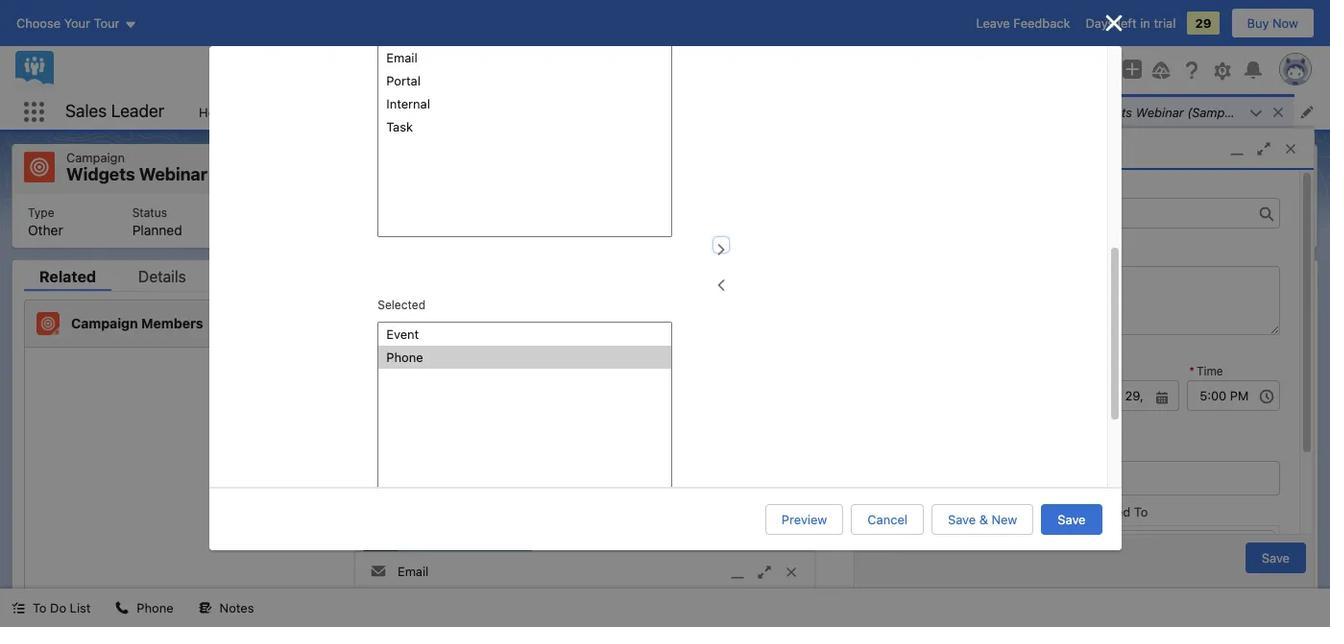Task type: vqa. For each thing, say whether or not it's contained in the screenshot.
"My" in the My Leads Link
no



Task type: locate. For each thing, give the bounding box(es) containing it.
delete button
[[1205, 154, 1274, 183]]

view
[[1260, 376, 1288, 391]]

all
[[1126, 341, 1141, 357], [1230, 376, 1245, 391], [1291, 376, 1305, 391], [1089, 551, 1103, 567]]

save
[[948, 512, 976, 527], [1058, 512, 1086, 527], [1262, 550, 1290, 565]]

0 horizontal spatial widgets
[[66, 164, 135, 184]]

shown,
[[1051, 501, 1092, 516]]

refresh • expand all • view all
[[1125, 376, 1305, 391]]

sending
[[1014, 463, 1060, 478]]

1 vertical spatial (sample)
[[211, 164, 287, 184]]

widgets
[[1084, 104, 1132, 120], [66, 164, 135, 184]]

webinar inside campaign widgets webinar (sample)
[[139, 164, 208, 184]]

to left change
[[946, 501, 960, 516]]

0 vertical spatial list
[[187, 94, 1330, 130]]

* time
[[1189, 364, 1224, 379]]

text default image left do
[[12, 602, 25, 615]]

1 horizontal spatial email
[[1102, 161, 1133, 177]]

home
[[199, 104, 233, 120]]

text default image inside notes 'button'
[[198, 602, 212, 615]]

save button up show
[[1042, 504, 1102, 535]]

campaign widgets webinar (sample)
[[66, 150, 287, 184]]

refresh button
[[1124, 368, 1170, 399]]

preview button
[[765, 504, 844, 535]]

to inside status
[[946, 501, 960, 516]]

1 vertical spatial save button
[[1246, 542, 1306, 573]]

all right show
[[1089, 551, 1103, 567]]

1 horizontal spatial to
[[946, 501, 960, 516]]

• right days
[[1117, 341, 1123, 357]]

2 horizontal spatial list
[[1209, 341, 1230, 357]]

get
[[928, 463, 948, 478]]

widgets up status
[[66, 164, 135, 184]]

campaign members link
[[71, 315, 211, 332]]

2 horizontal spatial text default image
[[919, 502, 934, 517]]

dashboards
[[403, 104, 473, 120]]

activities inside 'no activities to show. get started by sending an email, scheduling a task, and more.'
[[1065, 444, 1117, 460]]

to inside "button"
[[33, 600, 47, 616]]

2 horizontal spatial to
[[1134, 504, 1148, 519]]

0 horizontal spatial save button
[[1042, 504, 1102, 535]]

• left the view
[[1249, 376, 1255, 391]]

email
[[1102, 161, 1133, 177], [398, 564, 429, 580]]

1 horizontal spatial list
[[1078, 161, 1098, 177]]

date group
[[1087, 363, 1180, 411]]

campaign down sales
[[66, 150, 125, 165]]

home link
[[187, 94, 245, 130]]

left
[[1118, 15, 1137, 31]]

in
[[1140, 15, 1151, 31]]

days
[[1087, 341, 1114, 357]]

activities
[[1144, 341, 1196, 357], [1065, 444, 1117, 460]]

1 horizontal spatial widgets
[[1084, 104, 1132, 120]]

widgets webinar (sample)
[[1084, 104, 1240, 120]]

0 horizontal spatial save
[[948, 512, 976, 527]]

list right do
[[70, 600, 91, 616]]

email link
[[355, 552, 815, 593]]

campaign inside campaign widgets webinar (sample)
[[66, 150, 125, 165]]

1 horizontal spatial text default image
[[198, 602, 212, 615]]

0 horizontal spatial text default image
[[116, 602, 129, 615]]

save inside meeting dialog
[[1262, 550, 1290, 565]]

0 vertical spatial activities
[[1144, 341, 1196, 357]]

trial
[[1154, 15, 1176, 31]]

all inside button
[[1089, 551, 1103, 567]]

list inside "button"
[[1078, 161, 1098, 177]]

30
[[1068, 341, 1083, 357]]

0 horizontal spatial email
[[398, 564, 429, 580]]

• left *
[[1174, 376, 1180, 391]]

to left do
[[33, 600, 47, 616]]

widgets inside list item
[[1084, 104, 1132, 120]]

list for home link
[[12, 194, 1317, 247]]

list
[[1078, 161, 1098, 177], [1209, 341, 1230, 357], [70, 600, 91, 616]]

list containing home
[[187, 94, 1330, 130]]

0 vertical spatial list
[[1078, 161, 1098, 177]]

1 vertical spatial list
[[12, 194, 1317, 247]]

list
[[187, 94, 1330, 130], [12, 194, 1317, 247]]

forecasts
[[323, 104, 380, 120]]

task,
[[1196, 463, 1224, 478]]

more.
[[1253, 463, 1286, 478]]

started
[[952, 463, 993, 478]]

1 vertical spatial activities
[[1065, 444, 1117, 460]]

save button down more.
[[1246, 542, 1306, 573]]

add leads
[[638, 316, 699, 331]]

webinar
[[1136, 104, 1184, 120], [139, 164, 208, 184]]

1 horizontal spatial related
[[1087, 504, 1131, 519]]

show
[[1054, 551, 1085, 567]]

to
[[1120, 444, 1132, 460]]

group up get
[[874, 380, 967, 411]]

0 vertical spatial campaign
[[66, 150, 125, 165]]

0 horizontal spatial list
[[70, 600, 91, 616]]

sales leader
[[65, 101, 164, 121]]

all right the view
[[1291, 376, 1305, 391]]

0 vertical spatial group
[[1067, 59, 1108, 82]]

list up time
[[1209, 341, 1230, 357]]

accounts
[[614, 104, 669, 120]]

0 horizontal spatial (sample)
[[211, 164, 287, 184]]

1 horizontal spatial activities
[[1144, 341, 1196, 357]]

status
[[132, 205, 167, 220]]

Location text field
[[874, 461, 1281, 495]]

text default image left the notes
[[198, 602, 212, 615]]

1 vertical spatial group
[[874, 380, 967, 411]]

other
[[28, 221, 63, 238]]

list right send at right
[[1078, 161, 1098, 177]]

(sample) inside campaign widgets webinar (sample)
[[211, 164, 287, 184]]

campaign for members
[[71, 315, 138, 331]]

related inside meeting dialog
[[1087, 504, 1131, 519]]

inverse image
[[1102, 12, 1125, 35]]

filters.
[[1201, 501, 1238, 516]]

scheduling
[[1119, 463, 1182, 478]]

add
[[638, 316, 661, 331]]

None text field
[[1087, 380, 1180, 411]]

0 horizontal spatial activities
[[1065, 444, 1117, 460]]

0 horizontal spatial webinar
[[139, 164, 208, 184]]

0 horizontal spatial text default image
[[12, 602, 25, 615]]

1 horizontal spatial save button
[[1246, 542, 1306, 573]]

Description text field
[[874, 266, 1281, 335]]

webinar up status
[[139, 164, 208, 184]]

feedback
[[1014, 15, 1071, 31]]

1 vertical spatial related
[[1087, 504, 1131, 519]]

1 horizontal spatial save
[[1058, 512, 1086, 527]]

save for topmost save 'button'
[[1058, 512, 1086, 527]]

campaign
[[66, 150, 125, 165], [71, 315, 138, 331]]

campaign down related link
[[71, 315, 138, 331]]

0 horizontal spatial to
[[33, 600, 47, 616]]

group down days
[[1067, 59, 1108, 82]]

1 vertical spatial webinar
[[139, 164, 208, 184]]

save inside button
[[948, 512, 976, 527]]

details link
[[123, 268, 201, 291]]

None text field
[[874, 380, 967, 411]]

to right try
[[1134, 504, 1148, 519]]

to
[[946, 501, 960, 516], [1134, 504, 1148, 519], [33, 600, 47, 616]]

0 vertical spatial email
[[1102, 161, 1133, 177]]

save left try
[[1058, 512, 1086, 527]]

&
[[980, 512, 988, 527]]

2 horizontal spatial save
[[1262, 550, 1290, 565]]

1 vertical spatial widgets
[[66, 164, 135, 184]]

(sample) down home link
[[211, 164, 287, 184]]

activities up 'email,'
[[1065, 444, 1117, 460]]

• up * time
[[1200, 341, 1206, 357]]

list containing other
[[12, 194, 1317, 247]]

save down more.
[[1262, 550, 1290, 565]]

group
[[1067, 59, 1108, 82], [874, 380, 967, 411]]

1 horizontal spatial group
[[1067, 59, 1108, 82]]

text default image
[[919, 502, 934, 517], [12, 602, 25, 615], [198, 602, 212, 615]]

refresh
[[1125, 376, 1169, 391]]

1 vertical spatial campaign
[[71, 315, 138, 331]]

0 vertical spatial widgets
[[1084, 104, 1132, 120]]

0 vertical spatial text default image
[[1272, 105, 1285, 119]]

1/12/2024
[[384, 221, 444, 238]]

2 vertical spatial list
[[70, 600, 91, 616]]

list inside "button"
[[70, 600, 91, 616]]

(sample) up delete button
[[1188, 104, 1240, 120]]

what's
[[1009, 501, 1047, 516]]

text default image right name
[[919, 502, 934, 517]]

to change what's shown, try changing your filters. status
[[907, 488, 1306, 528]]

save left the &
[[948, 512, 976, 527]]

text default image inside to do list "button"
[[12, 602, 25, 615]]

new
[[992, 512, 1018, 527]]

0 vertical spatial related
[[39, 268, 96, 285]]

text default image inside to change what's shown, try changing your filters. status
[[919, 502, 934, 517]]

widgets up send list email "button"
[[1084, 104, 1132, 120]]

related for related
[[39, 268, 96, 285]]

text default image
[[1272, 105, 1285, 119], [116, 602, 129, 615]]

webinar up edit
[[1136, 104, 1184, 120]]

to for to do list
[[33, 600, 47, 616]]

save button
[[1042, 504, 1102, 535], [1246, 542, 1306, 573]]

filters: last 30 days • all activities • list email
[[997, 341, 1264, 357]]

no
[[1045, 444, 1061, 460]]

related to
[[1087, 504, 1148, 519]]

0 vertical spatial webinar
[[1136, 104, 1184, 120]]

send
[[1044, 161, 1074, 177]]

0 vertical spatial (sample)
[[1188, 104, 1240, 120]]

1 horizontal spatial (sample)
[[1188, 104, 1240, 120]]

text default image left phone
[[116, 602, 129, 615]]

activities up *
[[1144, 341, 1196, 357]]

text default image up delete button
[[1272, 105, 1285, 119]]

1 horizontal spatial text default image
[[1272, 105, 1285, 119]]

expand all button
[[1183, 368, 1246, 399]]

now
[[1273, 15, 1299, 31]]

campaign for widgets
[[66, 150, 125, 165]]

1 vertical spatial text default image
[[116, 602, 129, 615]]

send list email button
[[1029, 154, 1148, 183]]

1 horizontal spatial webinar
[[1136, 104, 1184, 120]]

0 horizontal spatial related
[[39, 268, 96, 285]]



Task type: describe. For each thing, give the bounding box(es) containing it.
planned
[[132, 221, 182, 238]]

by
[[997, 463, 1011, 478]]

change
[[963, 501, 1006, 516]]

date
[[1096, 364, 1122, 379]]

add leads button
[[623, 309, 715, 338]]

none text field inside meeting dialog
[[1087, 380, 1180, 411]]

search... button
[[443, 55, 828, 85]]

campaign members
[[71, 315, 203, 331]]

leave feedback link
[[976, 15, 1071, 31]]

leave feedback
[[976, 15, 1071, 31]]

buy now button
[[1231, 8, 1315, 38]]

details
[[138, 268, 186, 285]]

all right days
[[1126, 341, 1141, 357]]

list for leave feedback link
[[187, 94, 1330, 130]]

save button inside meeting dialog
[[1246, 542, 1306, 573]]

and
[[1228, 463, 1249, 478]]

leader
[[111, 101, 164, 121]]

0 horizontal spatial group
[[874, 380, 967, 411]]

related for related to
[[1087, 504, 1131, 519]]

email
[[1233, 341, 1264, 357]]

(sample) inside list item
[[1188, 104, 1240, 120]]

members
[[141, 315, 203, 331]]

to do list
[[33, 600, 91, 616]]

leads
[[665, 316, 699, 331]]

1 vertical spatial email
[[398, 564, 429, 580]]

sales
[[65, 101, 107, 121]]

text default image for notes
[[198, 602, 212, 615]]

a
[[1186, 463, 1193, 478]]

no activities to show. get started by sending an email, scheduling a task, and more.
[[928, 444, 1286, 478]]

selected
[[378, 298, 426, 312]]

status planned
[[132, 205, 182, 238]]

accounts link
[[603, 94, 680, 130]]

delete
[[1221, 161, 1258, 177]]

activities
[[1107, 551, 1160, 567]]

preview
[[782, 512, 827, 527]]

save & new
[[948, 512, 1018, 527]]

type other
[[28, 205, 63, 238]]

view all link
[[1259, 368, 1306, 399]]

webinar inside list item
[[1136, 104, 1184, 120]]

phone button
[[104, 589, 185, 627]]

widgets inside campaign widgets webinar (sample)
[[66, 164, 135, 184]]

meeting dialog
[[854, 128, 1315, 610]]

widgets webinar (sample) link
[[1063, 94, 1250, 130]]

phone
[[137, 600, 174, 616]]

send list email
[[1044, 161, 1133, 177]]

leave
[[976, 15, 1010, 31]]

contacts image
[[878, 532, 901, 555]]

dashboards link
[[391, 94, 484, 130]]

buy
[[1247, 15, 1269, 31]]

time
[[1197, 364, 1224, 379]]

email inside "button"
[[1102, 161, 1133, 177]]

notes
[[220, 600, 254, 616]]

to do list button
[[0, 589, 102, 627]]

text default image inside widgets webinar (sample) list item
[[1272, 105, 1285, 119]]

try
[[1096, 501, 1111, 516]]

to inside meeting dialog
[[1134, 504, 1148, 519]]

show.
[[1135, 444, 1169, 460]]

to change what's shown, try changing your filters.
[[946, 501, 1238, 516]]

*
[[1189, 364, 1195, 379]]

an
[[1064, 463, 1078, 478]]

1 vertical spatial list
[[1209, 341, 1230, 357]]

save & new button
[[932, 504, 1034, 535]]

search...
[[481, 62, 532, 78]]

do
[[50, 600, 66, 616]]

email,
[[1081, 463, 1116, 478]]

type
[[28, 205, 54, 220]]

changing
[[1115, 501, 1168, 516]]

text default image for to do list
[[12, 602, 25, 615]]

widgets webinar (sample) list item
[[1063, 94, 1294, 130]]

text default image for to change what's shown, try changing your filters.
[[919, 502, 934, 517]]

forecasts link
[[311, 94, 391, 130]]

edit
[[1166, 161, 1188, 177]]

save for save 'button' within the meeting dialog
[[1262, 550, 1290, 565]]

end
[[1087, 347, 1109, 361]]

29
[[1195, 15, 1212, 31]]

to for to change what's shown, try changing your filters.
[[946, 501, 960, 516]]

all right time
[[1230, 376, 1245, 391]]

0 vertical spatial save button
[[1042, 504, 1102, 535]]

show all activities button
[[1037, 544, 1176, 575]]

show all activities
[[1054, 551, 1160, 567]]

cancel
[[868, 512, 908, 527]]

filters:
[[997, 341, 1036, 357]]

expand
[[1184, 376, 1227, 391]]

your
[[1172, 501, 1198, 516]]

notes button
[[187, 589, 266, 627]]

last
[[1039, 341, 1064, 357]]

days left in trial
[[1086, 15, 1176, 31]]

text default image inside phone button
[[116, 602, 129, 615]]

buy now
[[1247, 15, 1299, 31]]



